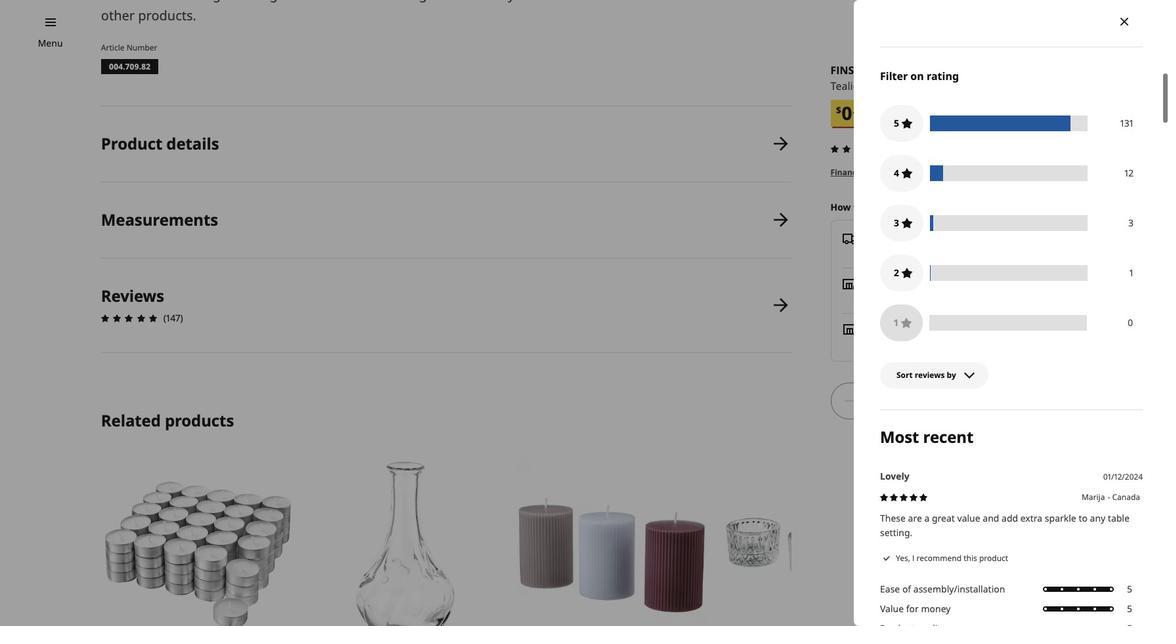 Task type: describe. For each thing, give the bounding box(es) containing it.
for
[[907, 603, 919, 616]]

makes
[[289, 0, 330, 3]]

3 inside button
[[894, 217, 900, 229]]

table
[[1108, 513, 1130, 525]]

article
[[101, 42, 125, 53]]

recommend
[[917, 553, 962, 564]]

products.
[[138, 7, 196, 24]]

store
[[877, 323, 901, 335]]

products
[[165, 410, 234, 431]]

48146
[[921, 232, 947, 245]]

canton, inside pick up pick up at canton, mi
[[911, 292, 945, 304]]

value for money
[[880, 603, 951, 616]]

elegant
[[195, 0, 241, 3]]

yes,
[[896, 553, 911, 564]]

0 vertical spatial up
[[887, 277, 900, 290]]

5 inside button
[[894, 117, 900, 129]]

01/12/2024
[[1104, 472, 1143, 483]]

reviews heading
[[101, 285, 164, 307]]

money
[[922, 603, 951, 616]]

most recent document
[[854, 0, 1170, 627]]

available
[[882, 246, 920, 259]]

lovely
[[880, 471, 910, 483]]

value
[[880, 603, 904, 616]]

4
[[894, 167, 900, 179]]

sort
[[897, 370, 913, 381]]

filter
[[880, 69, 908, 83]]

1 vertical spatial canton,
[[912, 337, 946, 350]]

options
[[871, 167, 901, 178]]

related products
[[101, 410, 234, 431]]

by
[[947, 370, 957, 381]]

1 button
[[880, 305, 923, 341]]

product
[[101, 133, 162, 154]]

1 pick from the top
[[866, 277, 885, 290]]

available.
[[918, 167, 956, 178]]

product
[[980, 553, 1009, 564]]

how
[[831, 201, 851, 214]]

menu
[[38, 37, 63, 49]]

most recent dialog
[[854, 0, 1170, 627]]

and inside these are a great value and add extra sparkle to any table setting.
[[983, 513, 1000, 525]]

rating
[[927, 69, 959, 83]]

delivery to 48146 available
[[868, 232, 947, 259]]

holder
[[443, 0, 484, 3]]

a
[[101, 0, 109, 3]]

stock
[[876, 337, 899, 350]]

kopparlönn scented pillar candle, almond & cherry/mixed colors, 30 hr image
[[515, 459, 709, 627]]

2 pick from the top
[[866, 292, 883, 304]]

to inside these are a great value and add extra sparkle to any table setting.
[[1079, 513, 1088, 525]]

in store
[[866, 323, 901, 335]]

mi inside pick up pick up at canton, mi
[[947, 292, 958, 304]]

>
[[988, 167, 992, 178]]

design
[[244, 0, 286, 3]]

marija
[[1082, 492, 1105, 504]]

in stock at canton, mi group
[[866, 337, 959, 350]]

these are a great value and add extra sparkle to any table setting.
[[880, 513, 1130, 540]]

2 3 from the left
[[1129, 217, 1134, 229]]

any
[[1090, 513, 1106, 525]]

financing options are available. details > button
[[831, 167, 992, 179]]

canada
[[1113, 492, 1141, 504]]

use
[[535, 0, 556, 3]]

canton, mi button for pick up at
[[911, 292, 958, 304]]

holder,
[[873, 79, 907, 93]]

in for in store
[[866, 323, 875, 335]]

in stock at canton, mi
[[866, 337, 959, 350]]

yes, i recommend this product
[[896, 553, 1009, 564]]

on
[[911, 69, 924, 83]]

0 inside most recent "document"
[[1128, 316, 1134, 329]]

menu button
[[38, 36, 63, 51]]

smällspirea tealight holder, clear glass/patterned, 1 ½ " image
[[722, 459, 916, 627]]

3 button
[[880, 205, 924, 242]]

reviews
[[915, 370, 945, 381]]

assembly/installation
[[914, 584, 1006, 596]]

.
[[853, 104, 855, 116]]

ease
[[880, 584, 900, 596]]

value
[[958, 513, 981, 525]]

5 button
[[880, 105, 924, 142]]

0 horizontal spatial and
[[168, 0, 191, 3]]

great
[[932, 513, 955, 525]]

sparkle
[[1045, 513, 1077, 525]]

these
[[880, 513, 906, 525]]

of
[[903, 584, 911, 596]]

measurements heading
[[101, 209, 218, 231]]

1 horizontal spatial and
[[560, 0, 583, 3]]

tealight
[[393, 0, 440, 3]]

details
[[166, 133, 219, 154]]

a timeless and elegant design makes finsmak tealight holder easy to use and combine with other products.
[[101, 0, 670, 24]]

financing options are available. details >
[[831, 167, 992, 178]]

financing
[[831, 167, 869, 178]]

are inside button
[[903, 167, 916, 178]]



Task type: locate. For each thing, give the bounding box(es) containing it.
are left a
[[908, 513, 922, 525]]

1 vertical spatial review: 4.9 out of 5 stars. total reviews: 147 image
[[97, 311, 161, 326]]

canton, up "reviews"
[[912, 337, 946, 350]]

finsmak right makes
[[333, 0, 389, 3]]

it
[[883, 201, 890, 214]]

0 horizontal spatial 0
[[842, 100, 853, 125]]

1 vertical spatial pick
[[866, 292, 883, 304]]

details
[[958, 167, 985, 178]]

0 vertical spatial are
[[903, 167, 916, 178]]

mi up by on the right bottom of page
[[948, 337, 959, 350]]

2 horizontal spatial and
[[983, 513, 1000, 525]]

finsmak up "tealight"
[[831, 63, 878, 78]]

to inside a timeless and elegant design makes finsmak tealight holder easy to use and combine with other products.
[[518, 0, 531, 3]]

3 down 12
[[1129, 217, 1134, 229]]

0 vertical spatial 0
[[842, 100, 853, 125]]

measurements
[[101, 209, 218, 231]]

0 vertical spatial 1
[[1130, 267, 1134, 279]]

product details button
[[101, 106, 792, 182]]

marija - canada
[[1082, 492, 1141, 504]]

list
[[97, 106, 792, 353]]

to left 'get'
[[854, 201, 863, 214]]

1 horizontal spatial (147)
[[893, 143, 913, 155]]

1 vertical spatial (147)
[[164, 312, 183, 324]]

glimma unscented tealights image
[[101, 459, 295, 627]]

most recent
[[880, 426, 974, 448]]

recent
[[924, 426, 974, 448]]

0 horizontal spatial finsmak
[[333, 0, 389, 3]]

Quantity input value text field
[[862, 383, 880, 420]]

and
[[168, 0, 191, 3], [560, 0, 583, 3], [983, 513, 1000, 525]]

ease of assembly/installation
[[880, 584, 1006, 596]]

finsmak inside a timeless and elegant design makes finsmak tealight holder easy to use and combine with other products.
[[333, 0, 389, 3]]

1 3 from the left
[[894, 217, 900, 229]]

are right 4
[[903, 167, 916, 178]]

$ 0 . 49
[[836, 100, 866, 125]]

1 inside button
[[894, 316, 899, 329]]

1 horizontal spatial 0
[[1128, 316, 1134, 329]]

(147) down reviews
[[164, 312, 183, 324]]

glass,
[[937, 79, 965, 93]]

review: 4.9 out of 5 stars. total reviews: 147 image up financing
[[827, 141, 891, 157]]

0 vertical spatial mi
[[947, 292, 958, 304]]

pick up in store
[[866, 292, 883, 304]]

clear
[[910, 79, 934, 93]]

0 vertical spatial at
[[900, 292, 909, 304]]

at
[[900, 292, 909, 304], [901, 337, 910, 350]]

pick left 2
[[866, 277, 885, 290]]

1 vertical spatial at
[[901, 337, 910, 350]]

tealight
[[831, 79, 870, 93]]

1 vertical spatial in
[[866, 337, 874, 350]]

0
[[842, 100, 853, 125], [1128, 316, 1134, 329]]

this
[[964, 553, 978, 564]]

to inside the delivery to 48146 available
[[909, 232, 918, 245]]

number
[[127, 42, 157, 53]]

0 vertical spatial finsmak
[[333, 0, 389, 3]]

0 vertical spatial pick
[[866, 277, 885, 290]]

1 in from the top
[[866, 323, 875, 335]]

1 vertical spatial are
[[908, 513, 922, 525]]

5 for ease of assembly/installation
[[1128, 584, 1133, 596]]

list containing product details
[[97, 106, 792, 353]]

combine
[[587, 0, 640, 3]]

get
[[866, 201, 881, 214]]

1
[[1130, 267, 1134, 279], [894, 316, 899, 329]]

canton,
[[911, 292, 945, 304], [912, 337, 946, 350]]

1 vertical spatial 1
[[894, 316, 899, 329]]

4 button
[[880, 155, 924, 192]]

to up the "available"
[[909, 232, 918, 245]]

2 in from the top
[[866, 337, 874, 350]]

3
[[894, 217, 900, 229], [1129, 217, 1134, 229]]

up up pick up at canton, mi group
[[887, 277, 900, 290]]

with
[[644, 0, 670, 3]]

1 horizontal spatial 3
[[1129, 217, 1134, 229]]

canton, mi button down 2 'button'
[[911, 292, 958, 304]]

at inside pick up pick up at canton, mi
[[900, 292, 909, 304]]

131
[[1121, 117, 1134, 129]]

sort reviews by button
[[880, 362, 989, 389]]

1 vertical spatial finsmak
[[831, 63, 878, 78]]

product details heading
[[101, 133, 219, 154]]

49
[[855, 104, 866, 116]]

canton, mi button up sort reviews by button
[[912, 337, 959, 350]]

1 horizontal spatial review: 4.9 out of 5 stars. total reviews: 147 image
[[827, 141, 891, 157]]

0 vertical spatial 5
[[894, 117, 900, 129]]

(147) up 4
[[893, 143, 913, 155]]

filter on rating
[[880, 69, 959, 83]]

004.709.82
[[109, 61, 150, 72]]

1 vertical spatial canton, mi button
[[912, 337, 959, 350]]

pick up pick up at canton, mi
[[866, 277, 958, 304]]

at right stock
[[901, 337, 910, 350]]

to left use
[[518, 0, 531, 3]]

in for in stock at canton, mi
[[866, 337, 874, 350]]

0 horizontal spatial 1
[[894, 316, 899, 329]]

at down 2 'button'
[[900, 292, 909, 304]]

easy
[[487, 0, 515, 3]]

5 for value for money
[[1128, 603, 1133, 616]]

0 horizontal spatial (147)
[[164, 312, 183, 324]]

in left stock
[[866, 337, 874, 350]]

1 vertical spatial up
[[885, 292, 898, 304]]

mi up 'in stock at canton, mi' group
[[947, 292, 958, 304]]

pick up at canton, mi group
[[866, 292, 958, 304]]

to
[[518, 0, 531, 3], [854, 201, 863, 214], [909, 232, 918, 245], [1079, 513, 1088, 525]]

finsmak
[[333, 0, 389, 3], [831, 63, 878, 78]]

most
[[880, 426, 920, 448]]

timeless
[[113, 0, 164, 3]]

how to get it
[[831, 201, 890, 214]]

and up products.
[[168, 0, 191, 3]]

12
[[1125, 167, 1134, 179]]

in left store on the right
[[866, 323, 875, 335]]

2
[[894, 267, 899, 279]]

product details
[[101, 133, 219, 154]]

(147) inside button
[[893, 143, 913, 155]]

finsmak tealight holder, clear glass,
[[831, 63, 967, 93]]

add
[[1002, 513, 1019, 525]]

1 vertical spatial mi
[[948, 337, 959, 350]]

and left add at the bottom of the page
[[983, 513, 1000, 525]]

canton, mi button for in stock at
[[912, 337, 959, 350]]

1 vertical spatial 0
[[1128, 316, 1134, 329]]

0 vertical spatial canton,
[[911, 292, 945, 304]]

0 vertical spatial review: 4.9 out of 5 stars. total reviews: 147 image
[[827, 141, 891, 157]]

related
[[101, 410, 161, 431]]

0 horizontal spatial 3
[[894, 217, 900, 229]]

finsmak inside finsmak tealight holder, clear glass,
[[831, 63, 878, 78]]

1 vertical spatial 5
[[1128, 584, 1133, 596]]

$
[[836, 104, 842, 116]]

review: 4.9 out of 5 stars. total reviews: 147 image inside (147) button
[[827, 141, 891, 157]]

review: 4.9 out of 5 stars. total reviews: 147 image down reviews
[[97, 311, 161, 326]]

and right use
[[560, 0, 583, 3]]

viljestark vase, clear glass, 6 ¾ " image
[[308, 459, 502, 627]]

up down 2
[[885, 292, 898, 304]]

0 vertical spatial (147)
[[893, 143, 913, 155]]

mi
[[947, 292, 958, 304], [948, 337, 959, 350]]

0 vertical spatial in
[[866, 323, 875, 335]]

to left any
[[1079, 513, 1088, 525]]

1 horizontal spatial finsmak
[[831, 63, 878, 78]]

extra
[[1021, 513, 1043, 525]]

a
[[925, 513, 930, 525]]

reviews
[[101, 285, 164, 307]]

0 horizontal spatial review: 4.9 out of 5 stars. total reviews: 147 image
[[97, 311, 161, 326]]

measurements button
[[101, 183, 792, 258]]

review: 4.9 out of 5 stars. total reviews: 147 image
[[827, 141, 891, 157], [97, 311, 161, 326]]

3 up delivery
[[894, 217, 900, 229]]

2 button
[[880, 255, 924, 292]]

2 vertical spatial 5
[[1128, 603, 1133, 616]]

i
[[913, 553, 915, 564]]

5
[[894, 117, 900, 129], [1128, 584, 1133, 596], [1128, 603, 1133, 616]]

-
[[1108, 492, 1111, 504]]

1 horizontal spatial 1
[[1130, 267, 1134, 279]]

(147) button
[[827, 141, 913, 157]]

canton, down 2 'button'
[[911, 292, 945, 304]]

0 vertical spatial canton, mi button
[[911, 292, 958, 304]]

up
[[887, 277, 900, 290], [885, 292, 898, 304]]

are inside these are a great value and add extra sparkle to any table setting.
[[908, 513, 922, 525]]

setting.
[[880, 527, 913, 540]]

sort reviews by
[[897, 370, 957, 381]]



Task type: vqa. For each thing, say whether or not it's contained in the screenshot.


